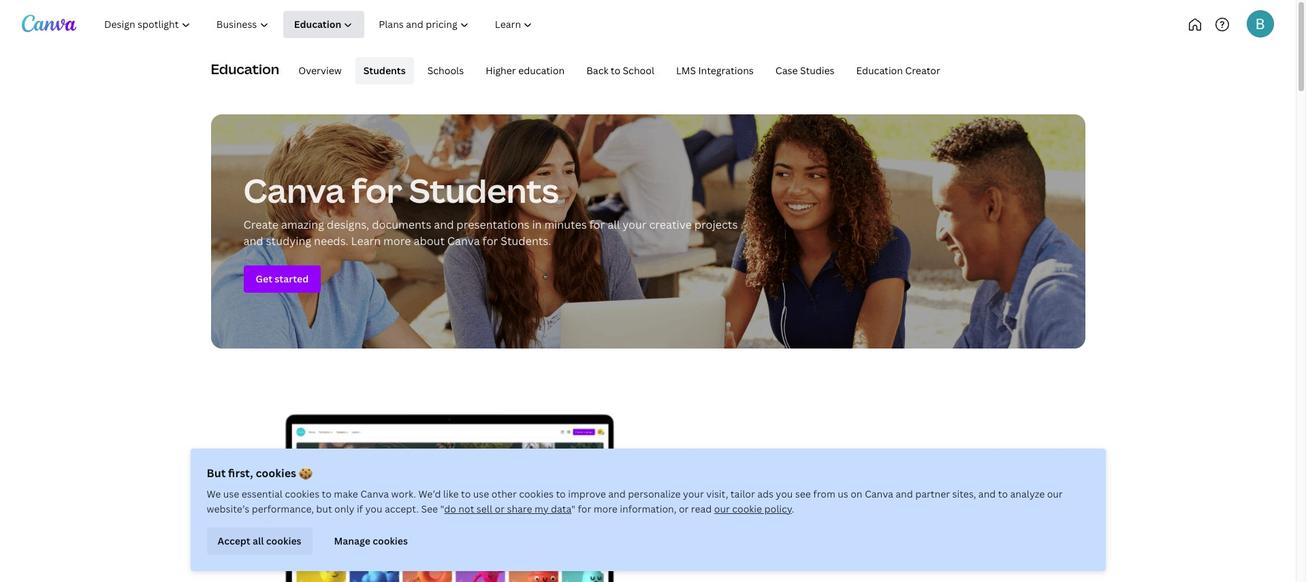 Task type: vqa. For each thing, say whether or not it's contained in the screenshot.
or corresponding to Canva
yes



Task type: describe. For each thing, give the bounding box(es) containing it.
for right minutes
[[589, 217, 605, 232]]

lms
[[676, 64, 696, 77]]

subject
[[967, 508, 1001, 521]]

education creator link
[[848, 57, 949, 84]]

school
[[623, 64, 654, 77]]

or for do
[[679, 503, 689, 516]]

to left analyze on the right
[[998, 488, 1008, 501]]

templates
[[885, 508, 932, 521]]

any
[[948, 508, 965, 521]]

imaginable,
[[694, 523, 747, 536]]

0 horizontal spatial or
[[495, 503, 505, 516]]

to up but
[[322, 488, 332, 501]]

data
[[551, 503, 571, 516]]

topic
[[1016, 508, 1039, 521]]

personalize
[[628, 488, 681, 501]]

presentations
[[457, 217, 530, 232]]

accept all cookies button
[[207, 528, 312, 555]]

manage cookies
[[334, 534, 408, 547]]

learn
[[351, 234, 381, 249]]

my
[[535, 503, 549, 516]]

thousands
[[743, 508, 792, 521]]

your inside canva for students create amazing designs, documents and presentations in minutes for all your creative projects and studying needs. learn more about canva for students.
[[623, 217, 647, 232]]

canva inside the canva has thousands of free, high quality templates on any subject or topic imaginable, to help you ace your studies. no need to start from scratch!
[[694, 508, 723, 521]]

creator
[[905, 64, 941, 77]]

we'd
[[418, 488, 441, 501]]

your for free template library
[[821, 523, 842, 536]]

schools
[[428, 64, 464, 77]]

for up documents
[[352, 168, 402, 212]]

only
[[334, 503, 354, 516]]

sell
[[477, 503, 492, 516]]

to right like
[[461, 488, 471, 501]]

cookies up essential
[[256, 466, 296, 481]]

analyze
[[1010, 488, 1045, 501]]

help
[[761, 523, 781, 536]]

creative
[[649, 217, 692, 232]]

library
[[812, 471, 867, 493]]

schools link
[[419, 57, 472, 84]]

and up about
[[434, 217, 454, 232]]

partner
[[915, 488, 950, 501]]

cookie
[[732, 503, 762, 516]]

high
[[829, 508, 849, 521]]

improve
[[568, 488, 606, 501]]

need
[[898, 523, 921, 536]]

all inside canva for students create amazing designs, documents and presentations in minutes for all your creative projects and studying needs. learn more about canva for students.
[[608, 217, 620, 232]]

studying
[[266, 234, 311, 249]]

studies.
[[845, 523, 881, 536]]

about
[[414, 234, 445, 249]]

accept.
[[385, 503, 419, 516]]

but first, cookies 🍪
[[207, 466, 312, 481]]

do not sell or share my data " for more information, or read our cookie policy .
[[444, 503, 794, 516]]

minutes
[[544, 217, 587, 232]]

higher
[[486, 64, 516, 77]]

higher education link
[[478, 57, 573, 84]]

other
[[492, 488, 517, 501]]

education for education
[[211, 60, 279, 78]]

we
[[207, 488, 221, 501]]

for down the improve
[[578, 503, 591, 516]]

read
[[691, 503, 712, 516]]

accept all cookies
[[218, 534, 301, 547]]

students.
[[501, 234, 551, 249]]

on inside we use essential cookies to make canva work. we'd like to use other cookies to improve and personalize your visit, tailor ads you see from us on canva and partner sites, and to analyze our website's performance, but only if you accept. see "
[[851, 488, 863, 501]]

not
[[459, 503, 474, 516]]

cookies inside manage cookies button
[[373, 534, 408, 547]]

our cookie policy link
[[714, 503, 792, 516]]

you inside the canva has thousands of free, high quality templates on any subject or topic imaginable, to help you ace your studies. no need to start from scratch!
[[784, 523, 801, 536]]

like
[[443, 488, 459, 501]]

higher education
[[486, 64, 565, 77]]

case studies link
[[767, 57, 843, 84]]

menu bar containing overview
[[285, 57, 949, 84]]

and up subject
[[979, 488, 996, 501]]

scratch!
[[985, 523, 1022, 536]]

but
[[207, 466, 226, 481]]

overview link
[[290, 57, 350, 84]]

essential
[[242, 488, 283, 501]]

back
[[586, 64, 608, 77]]

on inside the canva has thousands of free, high quality templates on any subject or topic imaginable, to help you ace your studies. no need to start from scratch!
[[934, 508, 946, 521]]

and up templates
[[896, 488, 913, 501]]

canva up amazing
[[243, 168, 345, 212]]

canva has thousands of free, high quality templates on any subject or topic imaginable, to help you ace your studies. no need to start from scratch!
[[694, 508, 1039, 536]]

" inside we use essential cookies to make canva work. we'd like to use other cookies to improve and personalize your visit, tailor ads you see from us on canva and partner sites, and to analyze our website's performance, but only if you accept. see "
[[440, 503, 444, 516]]

performance,
[[252, 503, 314, 516]]

free
[[694, 471, 731, 493]]

from for but first, cookies 🍪
[[813, 488, 836, 501]]

see
[[421, 503, 438, 516]]

do not sell or share my data link
[[444, 503, 571, 516]]

start
[[936, 523, 958, 536]]

information,
[[620, 503, 677, 516]]

all inside "button"
[[253, 534, 264, 547]]

quality
[[851, 508, 883, 521]]

to left help
[[749, 523, 759, 536]]

see
[[795, 488, 811, 501]]



Task type: locate. For each thing, give the bounding box(es) containing it.
all right minutes
[[608, 217, 620, 232]]

students inside "link"
[[363, 64, 406, 77]]

" down the improve
[[571, 503, 576, 516]]

from for free template library
[[960, 523, 982, 536]]

0 vertical spatial you
[[776, 488, 793, 501]]

1 horizontal spatial on
[[934, 508, 946, 521]]

1 vertical spatial your
[[683, 488, 704, 501]]

1 horizontal spatial your
[[683, 488, 704, 501]]

for down "presentations"
[[483, 234, 498, 249]]

0 horizontal spatial your
[[623, 217, 647, 232]]

on left any
[[934, 508, 946, 521]]

use up "website's"
[[223, 488, 239, 501]]

integrations
[[698, 64, 754, 77]]

we use essential cookies to make canva work. we'd like to use other cookies to improve and personalize your visit, tailor ads you see from us on canva and partner sites, and to analyze our website's performance, but only if you accept. see "
[[207, 488, 1063, 516]]

1 vertical spatial students
[[409, 168, 559, 212]]

0 horizontal spatial from
[[813, 488, 836, 501]]

or
[[495, 503, 505, 516], [679, 503, 689, 516], [1003, 508, 1013, 521]]

designs,
[[327, 217, 369, 232]]

to up data
[[556, 488, 566, 501]]

1 vertical spatial you
[[365, 503, 382, 516]]

1 " from the left
[[440, 503, 444, 516]]

and
[[434, 217, 454, 232], [243, 234, 263, 249], [608, 488, 626, 501], [896, 488, 913, 501], [979, 488, 996, 501]]

2 vertical spatial you
[[784, 523, 801, 536]]

canva up if
[[360, 488, 389, 501]]

2 horizontal spatial your
[[821, 523, 842, 536]]

1 horizontal spatial or
[[679, 503, 689, 516]]

2 vertical spatial your
[[821, 523, 842, 536]]

your inside the canva has thousands of free, high quality templates on any subject or topic imaginable, to help you ace your studies. no need to start from scratch!
[[821, 523, 842, 536]]

accept
[[218, 534, 250, 547]]

tailor
[[731, 488, 755, 501]]

" right 'see'
[[440, 503, 444, 516]]

education creator
[[856, 64, 941, 77]]

top level navigation element
[[93, 11, 591, 38]]

more down the improve
[[594, 503, 618, 516]]

2 horizontal spatial or
[[1003, 508, 1013, 521]]

"
[[440, 503, 444, 516], [571, 503, 576, 516]]

our down visit,
[[714, 503, 730, 516]]

education
[[211, 60, 279, 78], [856, 64, 903, 77]]

more inside canva for students create amazing designs, documents and presentations in minutes for all your creative projects and studying needs. learn more about canva for students.
[[384, 234, 411, 249]]

our right analyze on the right
[[1047, 488, 1063, 501]]

1 vertical spatial more
[[594, 503, 618, 516]]

for
[[352, 168, 402, 212], [589, 217, 605, 232], [483, 234, 498, 249], [578, 503, 591, 516]]

your left creative
[[623, 217, 647, 232]]

0 horizontal spatial students
[[363, 64, 406, 77]]

cookies inside accept all cookies "button"
[[266, 534, 301, 547]]

cookies down performance,
[[266, 534, 301, 547]]

1 horizontal spatial our
[[1047, 488, 1063, 501]]

on right us
[[851, 488, 863, 501]]

1 horizontal spatial more
[[594, 503, 618, 516]]

overview
[[298, 64, 342, 77]]

to right back
[[611, 64, 621, 77]]

template
[[734, 471, 809, 493]]

you up the policy
[[776, 488, 793, 501]]

0 horizontal spatial on
[[851, 488, 863, 501]]

or left read
[[679, 503, 689, 516]]

ace
[[803, 523, 819, 536]]

0 vertical spatial on
[[851, 488, 863, 501]]

2 " from the left
[[571, 503, 576, 516]]

your inside we use essential cookies to make canva work. we'd like to use other cookies to improve and personalize your visit, tailor ads you see from us on canva and partner sites, and to analyze our website's performance, but only if you accept. see "
[[683, 488, 704, 501]]

first,
[[228, 466, 253, 481]]

case studies
[[776, 64, 835, 77]]

canva up imaginable,
[[694, 508, 723, 521]]

students left schools
[[363, 64, 406, 77]]

to left start in the bottom right of the page
[[924, 523, 934, 536]]

us
[[838, 488, 848, 501]]

lms integrations link
[[668, 57, 762, 84]]

0 vertical spatial more
[[384, 234, 411, 249]]

back to school
[[586, 64, 654, 77]]

make
[[334, 488, 358, 501]]

and down 'create'
[[243, 234, 263, 249]]

from left us
[[813, 488, 836, 501]]

your
[[623, 217, 647, 232], [683, 488, 704, 501], [821, 523, 842, 536]]

on
[[851, 488, 863, 501], [934, 508, 946, 521]]

you
[[776, 488, 793, 501], [365, 503, 382, 516], [784, 523, 801, 536]]

1 horizontal spatial education
[[856, 64, 903, 77]]

your up read
[[683, 488, 704, 501]]

or right sell
[[495, 503, 505, 516]]

visit,
[[706, 488, 728, 501]]

back to school link
[[578, 57, 663, 84]]

documents
[[372, 217, 431, 232]]

has
[[725, 508, 741, 521]]

🍪
[[299, 466, 312, 481]]

in
[[532, 217, 542, 232]]

1 horizontal spatial from
[[960, 523, 982, 536]]

you right if
[[365, 503, 382, 516]]

0 horizontal spatial education
[[211, 60, 279, 78]]

all
[[608, 217, 620, 232], [253, 534, 264, 547]]

1 use from the left
[[223, 488, 239, 501]]

but
[[316, 503, 332, 516]]

1 vertical spatial our
[[714, 503, 730, 516]]

needs.
[[314, 234, 348, 249]]

more down documents
[[384, 234, 411, 249]]

amazing
[[281, 217, 324, 232]]

2 use from the left
[[473, 488, 489, 501]]

our
[[1047, 488, 1063, 501], [714, 503, 730, 516]]

ads
[[757, 488, 774, 501]]

case
[[776, 64, 798, 77]]

.
[[792, 503, 794, 516]]

of
[[794, 508, 804, 521]]

or for canva
[[1003, 508, 1013, 521]]

0 horizontal spatial all
[[253, 534, 264, 547]]

to
[[611, 64, 621, 77], [322, 488, 332, 501], [461, 488, 471, 501], [556, 488, 566, 501], [998, 488, 1008, 501], [749, 523, 759, 536], [924, 523, 934, 536]]

from
[[813, 488, 836, 501], [960, 523, 982, 536]]

you down 'of'
[[784, 523, 801, 536]]

0 horizontal spatial our
[[714, 503, 730, 516]]

from inside the canva has thousands of free, high quality templates on any subject or topic imaginable, to help you ace your studies. no need to start from scratch!
[[960, 523, 982, 536]]

0 vertical spatial our
[[1047, 488, 1063, 501]]

your down high
[[821, 523, 842, 536]]

student templates homepage image
[[211, 383, 640, 582]]

free template library
[[694, 471, 867, 493]]

1 vertical spatial all
[[253, 534, 264, 547]]

projects
[[695, 217, 738, 232]]

use up sell
[[473, 488, 489, 501]]

manage cookies button
[[323, 528, 419, 555]]

all right accept
[[253, 534, 264, 547]]

use
[[223, 488, 239, 501], [473, 488, 489, 501]]

education for education creator
[[856, 64, 903, 77]]

or up "scratch!"
[[1003, 508, 1013, 521]]

1 horizontal spatial "
[[571, 503, 576, 516]]

do
[[444, 503, 456, 516]]

students
[[363, 64, 406, 77], [409, 168, 559, 212]]

students up "presentations"
[[409, 168, 559, 212]]

and up do not sell or share my data " for more information, or read our cookie policy .
[[608, 488, 626, 501]]

students link
[[355, 57, 414, 84]]

1 vertical spatial on
[[934, 508, 946, 521]]

1 horizontal spatial use
[[473, 488, 489, 501]]

website's
[[207, 503, 249, 516]]

free,
[[806, 508, 827, 521]]

0 horizontal spatial more
[[384, 234, 411, 249]]

0 vertical spatial students
[[363, 64, 406, 77]]

0 vertical spatial all
[[608, 217, 620, 232]]

canva down "presentations"
[[447, 234, 480, 249]]

0 horizontal spatial use
[[223, 488, 239, 501]]

cookies up my
[[519, 488, 554, 501]]

sites,
[[952, 488, 976, 501]]

students inside canva for students create amazing designs, documents and presentations in minutes for all your creative projects and studying needs. learn more about canva for students.
[[409, 168, 559, 212]]

1 vertical spatial from
[[960, 523, 982, 536]]

if
[[357, 503, 363, 516]]

our inside we use essential cookies to make canva work. we'd like to use other cookies to improve and personalize your visit, tailor ads you see from us on canva and partner sites, and to analyze our website's performance, but only if you accept. see "
[[1047, 488, 1063, 501]]

canva for students create amazing designs, documents and presentations in minutes for all your creative projects and studying needs. learn more about canva for students.
[[243, 168, 738, 249]]

education
[[518, 64, 565, 77]]

policy
[[765, 503, 792, 516]]

cookies down 🍪
[[285, 488, 320, 501]]

lms integrations
[[676, 64, 754, 77]]

menu bar
[[285, 57, 949, 84]]

from inside we use essential cookies to make canva work. we'd like to use other cookies to improve and personalize your visit, tailor ads you see from us on canva and partner sites, and to analyze our website's performance, but only if you accept. see "
[[813, 488, 836, 501]]

no
[[883, 523, 896, 536]]

0 vertical spatial from
[[813, 488, 836, 501]]

to inside 'back to school' link
[[611, 64, 621, 77]]

more
[[384, 234, 411, 249], [594, 503, 618, 516]]

manage
[[334, 534, 370, 547]]

0 vertical spatial your
[[623, 217, 647, 232]]

studies
[[800, 64, 835, 77]]

or inside the canva has thousands of free, high quality templates on any subject or topic imaginable, to help you ace your studies. no need to start from scratch!
[[1003, 508, 1013, 521]]

from down subject
[[960, 523, 982, 536]]

create
[[243, 217, 279, 232]]

your for but first, cookies 🍪
[[683, 488, 704, 501]]

share
[[507, 503, 532, 516]]

1 horizontal spatial students
[[409, 168, 559, 212]]

cookies down accept.
[[373, 534, 408, 547]]

canva up quality at the bottom right of the page
[[865, 488, 893, 501]]

1 horizontal spatial all
[[608, 217, 620, 232]]

0 horizontal spatial "
[[440, 503, 444, 516]]



